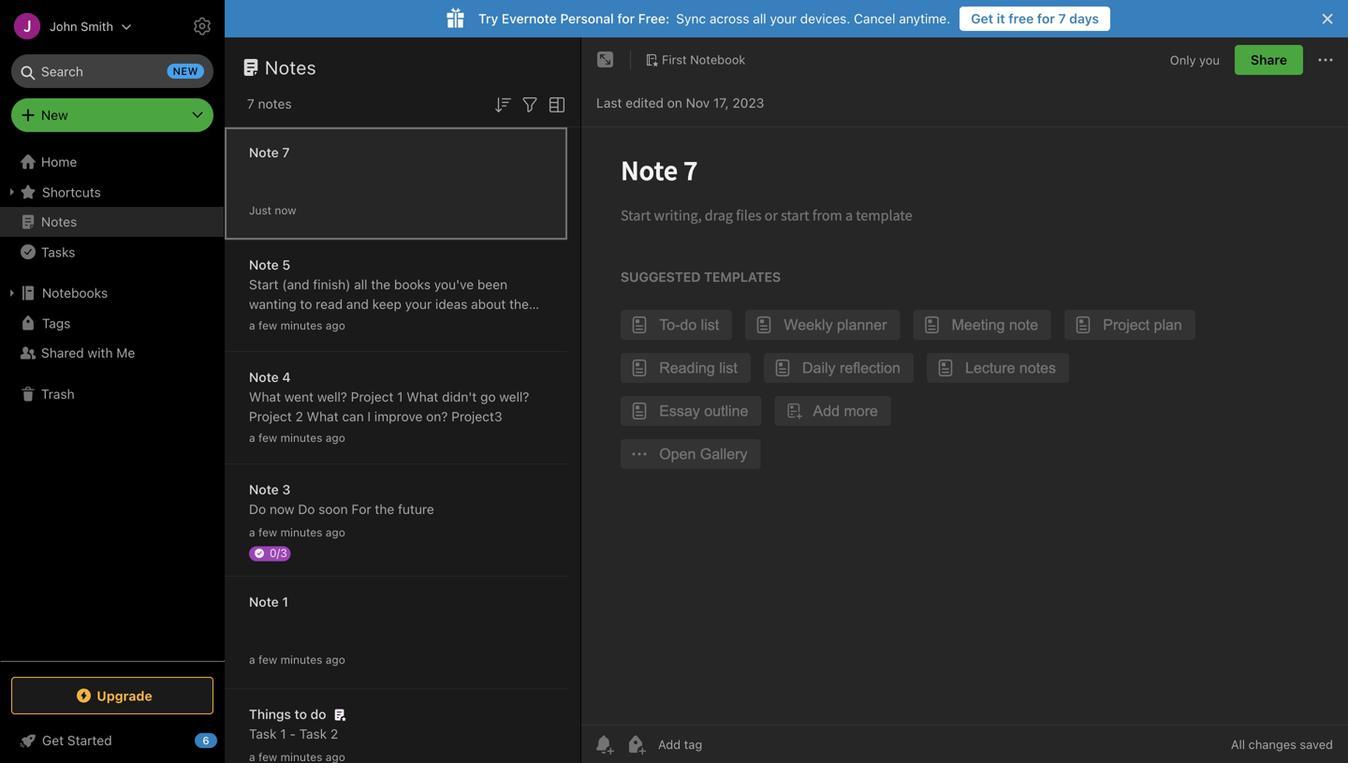 Task type: locate. For each thing, give the bounding box(es) containing it.
2 right - in the left of the page
[[331, 726, 338, 742]]

get it free for 7 days
[[971, 11, 1100, 26]]

all left in
[[249, 316, 263, 332]]

notes inside the notes link
[[41, 214, 77, 229]]

to left do
[[295, 707, 307, 722]]

you
[[1200, 53, 1220, 67]]

your
[[770, 11, 797, 26], [405, 296, 432, 312]]

them
[[510, 296, 540, 312]]

0 vertical spatial 2
[[296, 409, 303, 424]]

1 horizontal spatial 2
[[331, 726, 338, 742]]

cancel
[[854, 11, 896, 26]]

project
[[351, 389, 394, 405], [249, 409, 292, 424]]

note inside note 3 do now do soon for the future
[[249, 482, 279, 497]]

get left started
[[42, 733, 64, 748]]

get inside button
[[971, 11, 994, 26]]

0 vertical spatial get
[[971, 11, 994, 26]]

4 minutes from the top
[[281, 653, 323, 666]]

0 horizontal spatial get
[[42, 733, 64, 748]]

you've
[[434, 277, 474, 292]]

1 vertical spatial to
[[295, 707, 307, 722]]

4 few from the top
[[259, 653, 277, 666]]

home
[[41, 154, 77, 170]]

sync
[[676, 11, 706, 26]]

home link
[[0, 147, 225, 177]]

1 horizontal spatial all
[[354, 277, 368, 292]]

task down do
[[299, 726, 327, 742]]

last
[[597, 95, 622, 111]]

4 note from the top
[[249, 482, 279, 497]]

task down things
[[249, 726, 277, 742]]

1 note from the top
[[249, 145, 279, 160]]

do
[[249, 502, 266, 517], [298, 502, 315, 517]]

notes link
[[0, 207, 224, 237]]

for right "free"
[[1038, 11, 1056, 26]]

with
[[88, 345, 113, 361]]

notes up notes
[[265, 56, 317, 78]]

project down 'went'
[[249, 409, 292, 424]]

2 vertical spatial all
[[249, 316, 263, 332]]

1 horizontal spatial get
[[971, 11, 994, 26]]

more actions image
[[1315, 49, 1338, 71]]

17,
[[714, 95, 729, 111]]

0 vertical spatial 7
[[1059, 11, 1067, 26]]

0 vertical spatial notes
[[265, 56, 317, 78]]

smith
[[81, 19, 113, 33]]

7 left notes
[[247, 96, 255, 111]]

get started
[[42, 733, 112, 748]]

a few minutes ago up things to do
[[249, 653, 345, 666]]

1 vertical spatial now
[[270, 502, 295, 517]]

1 up improve
[[397, 389, 403, 405]]

0 vertical spatial 1
[[397, 389, 403, 405]]

0 horizontal spatial for
[[618, 11, 635, 26]]

2 vertical spatial 1
[[280, 726, 286, 742]]

ago down soon
[[326, 526, 345, 539]]

2 task from the left
[[299, 726, 327, 742]]

5 note from the top
[[249, 594, 279, 610]]

get inside help and learning task checklist field
[[42, 733, 64, 748]]

1 a few minutes ago from the top
[[249, 319, 345, 332]]

your inside start (and finish) all the books you've been wanting to read and keep your ideas about them all in one place. tip: if you're reading a physical book, take pictu...
[[405, 296, 432, 312]]

1 for task 1 - task 2
[[280, 726, 286, 742]]

get left it
[[971, 11, 994, 26]]

0 vertical spatial project
[[351, 389, 394, 405]]

0 horizontal spatial notes
[[41, 214, 77, 229]]

well? right go
[[500, 389, 530, 405]]

3 minutes from the top
[[281, 526, 323, 539]]

note left the 4
[[249, 369, 279, 385]]

tags
[[42, 315, 71, 331]]

note inside note 4 what went well? project 1 what didn't go well? project 2 what can i improve on? project3 a few minutes ago
[[249, 369, 279, 385]]

1 horizontal spatial task
[[299, 726, 327, 742]]

7 left days
[[1059, 11, 1067, 26]]

1 horizontal spatial what
[[307, 409, 339, 424]]

minutes up take
[[281, 319, 323, 332]]

2 note from the top
[[249, 257, 279, 273]]

notebook
[[690, 53, 746, 67]]

0 vertical spatial to
[[300, 296, 312, 312]]

0 vertical spatial a few minutes ago
[[249, 319, 345, 332]]

keep
[[373, 296, 402, 312]]

2 ago from the top
[[326, 431, 345, 444]]

notebooks link
[[0, 278, 224, 308]]

1 horizontal spatial do
[[298, 502, 315, 517]]

note up start
[[249, 257, 279, 273]]

4 ago from the top
[[326, 653, 345, 666]]

a
[[474, 316, 481, 332], [249, 319, 255, 332], [249, 431, 255, 444], [249, 526, 255, 539], [249, 653, 255, 666]]

ago up pictu...
[[326, 319, 345, 332]]

all right across
[[753, 11, 767, 26]]

new button
[[11, 98, 214, 132]]

note down 0/3
[[249, 594, 279, 610]]

0 horizontal spatial project
[[249, 409, 292, 424]]

note for note 7
[[249, 145, 279, 160]]

a few minutes ago up take
[[249, 319, 345, 332]]

now down '3'
[[270, 502, 295, 517]]

shared with me link
[[0, 338, 224, 368]]

your down books
[[405, 296, 432, 312]]

notebooks
[[42, 285, 108, 301]]

1 vertical spatial the
[[375, 502, 395, 517]]

2 do from the left
[[298, 502, 315, 517]]

new
[[173, 65, 199, 77]]

note left '3'
[[249, 482, 279, 497]]

what
[[249, 389, 281, 405], [407, 389, 439, 405], [307, 409, 339, 424]]

ago up do
[[326, 653, 345, 666]]

2 for from the left
[[1038, 11, 1056, 26]]

1 horizontal spatial your
[[770, 11, 797, 26]]

1 vertical spatial notes
[[41, 214, 77, 229]]

project up i
[[351, 389, 394, 405]]

task
[[249, 726, 277, 742], [299, 726, 327, 742]]

tree
[[0, 147, 225, 660]]

0 horizontal spatial task
[[249, 726, 277, 742]]

all changes saved
[[1232, 738, 1334, 752]]

few
[[259, 319, 277, 332], [259, 431, 277, 444], [259, 526, 277, 539], [259, 653, 277, 666]]

to
[[300, 296, 312, 312], [295, 707, 307, 722]]

it
[[997, 11, 1006, 26]]

well? up can
[[317, 389, 347, 405]]

0 horizontal spatial well?
[[317, 389, 347, 405]]

on?
[[426, 409, 448, 424]]

add filters image
[[519, 93, 541, 116]]

the
[[371, 277, 391, 292], [375, 502, 395, 517]]

ago down can
[[326, 431, 345, 444]]

your left devices.
[[770, 11, 797, 26]]

note for note 1
[[249, 594, 279, 610]]

1 vertical spatial your
[[405, 296, 432, 312]]

note for note 3 do now do soon for the future
[[249, 482, 279, 497]]

2 vertical spatial a few minutes ago
[[249, 653, 345, 666]]

now
[[275, 204, 297, 217], [270, 502, 295, 517]]

a few minutes ago up 0/3
[[249, 526, 345, 539]]

i
[[368, 409, 371, 424]]

1 horizontal spatial well?
[[500, 389, 530, 405]]

on
[[668, 95, 683, 111]]

7 down notes
[[282, 145, 290, 160]]

first
[[662, 53, 687, 67]]

6
[[203, 735, 209, 747]]

just now
[[249, 204, 297, 217]]

a few minutes ago
[[249, 319, 345, 332], [249, 526, 345, 539], [249, 653, 345, 666]]

tip:
[[346, 316, 369, 332]]

been
[[478, 277, 508, 292]]

for
[[618, 11, 635, 26], [1038, 11, 1056, 26]]

share button
[[1235, 45, 1304, 75]]

if
[[373, 316, 381, 332]]

tags button
[[0, 308, 224, 338]]

1 left - in the left of the page
[[280, 726, 286, 742]]

2 few from the top
[[259, 431, 277, 444]]

1 vertical spatial a few minutes ago
[[249, 526, 345, 539]]

trash link
[[0, 379, 224, 409]]

1 vertical spatial get
[[42, 733, 64, 748]]

0 horizontal spatial 2
[[296, 409, 303, 424]]

start (and finish) all the books you've been wanting to read and keep your ideas about them all in one place. tip: if you're reading a physical book, take pictu...
[[249, 277, 540, 351]]

minutes up things to do
[[281, 653, 323, 666]]

minutes up 0/3
[[281, 526, 323, 539]]

project3
[[452, 409, 503, 424]]

3
[[282, 482, 291, 497]]

0 vertical spatial your
[[770, 11, 797, 26]]

1 task from the left
[[249, 726, 277, 742]]

1 for from the left
[[618, 11, 635, 26]]

Sort options field
[[492, 92, 514, 116]]

for inside get it free for 7 days button
[[1038, 11, 1056, 26]]

what up on?
[[407, 389, 439, 405]]

note 3 do now do soon for the future
[[249, 482, 434, 517]]

the right for
[[375, 502, 395, 517]]

try
[[479, 11, 498, 26]]

all up and
[[354, 277, 368, 292]]

now inside note 3 do now do soon for the future
[[270, 502, 295, 517]]

2 horizontal spatial 7
[[1059, 11, 1067, 26]]

2023
[[733, 95, 765, 111]]

0 horizontal spatial 7
[[247, 96, 255, 111]]

few inside note 4 what went well? project 1 what didn't go well? project 2 what can i improve on? project3 a few minutes ago
[[259, 431, 277, 444]]

upgrade button
[[11, 677, 214, 715]]

1 inside note 4 what went well? project 1 what didn't go well? project 2 what can i improve on? project3 a few minutes ago
[[397, 389, 403, 405]]

notes up tasks
[[41, 214, 77, 229]]

1 down 0/3
[[282, 594, 288, 610]]

get
[[971, 11, 994, 26], [42, 733, 64, 748]]

what left can
[[307, 409, 339, 424]]

0 horizontal spatial all
[[249, 316, 263, 332]]

start
[[249, 277, 279, 292]]

a inside note 4 what went well? project 1 what didn't go well? project 2 what can i improve on? project3 a few minutes ago
[[249, 431, 255, 444]]

what left 'went'
[[249, 389, 281, 405]]

1 horizontal spatial for
[[1038, 11, 1056, 26]]

the up keep
[[371, 277, 391, 292]]

1 horizontal spatial notes
[[265, 56, 317, 78]]

note for note 4 what went well? project 1 what didn't go well? project 2 what can i improve on? project3 a few minutes ago
[[249, 369, 279, 385]]

to down (and on the left of the page
[[300, 296, 312, 312]]

2 down 'went'
[[296, 409, 303, 424]]

7
[[1059, 11, 1067, 26], [247, 96, 255, 111], [282, 145, 290, 160]]

evernote
[[502, 11, 557, 26]]

for for 7
[[1038, 11, 1056, 26]]

2 minutes from the top
[[281, 431, 323, 444]]

1 vertical spatial 1
[[282, 594, 288, 610]]

0 vertical spatial the
[[371, 277, 391, 292]]

john
[[50, 19, 77, 33]]

task 1 - task 2
[[249, 726, 338, 742]]

now right the just
[[275, 204, 297, 217]]

3 few from the top
[[259, 526, 277, 539]]

ideas
[[436, 296, 468, 312]]

for left free:
[[618, 11, 635, 26]]

pictu...
[[316, 336, 357, 351]]

all
[[753, 11, 767, 26], [354, 277, 368, 292], [249, 316, 263, 332]]

0 horizontal spatial do
[[249, 502, 266, 517]]

3 note from the top
[[249, 369, 279, 385]]

notes
[[265, 56, 317, 78], [41, 214, 77, 229]]

note down 7 notes
[[249, 145, 279, 160]]

2 vertical spatial 7
[[282, 145, 290, 160]]

minutes down 'went'
[[281, 431, 323, 444]]

0 horizontal spatial your
[[405, 296, 432, 312]]

click to collapse image
[[218, 729, 232, 751]]

Add tag field
[[657, 737, 797, 753]]

0 vertical spatial all
[[753, 11, 767, 26]]



Task type: vqa. For each thing, say whether or not it's contained in the screenshot.
TAG
no



Task type: describe. For each thing, give the bounding box(es) containing it.
7 inside button
[[1059, 11, 1067, 26]]

shortcuts button
[[0, 177, 224, 207]]

settings image
[[191, 15, 214, 37]]

Note Editor text field
[[582, 127, 1349, 725]]

2 inside note 4 what went well? project 1 what didn't go well? project 2 what can i improve on? project3 a few minutes ago
[[296, 409, 303, 424]]

1 vertical spatial 7
[[247, 96, 255, 111]]

2 well? from the left
[[500, 389, 530, 405]]

reading
[[425, 316, 471, 332]]

-
[[290, 726, 296, 742]]

7 notes
[[247, 96, 292, 111]]

note 4 what went well? project 1 what didn't go well? project 2 what can i improve on? project3 a few minutes ago
[[249, 369, 530, 444]]

things to do
[[249, 707, 326, 722]]

shortcuts
[[42, 184, 101, 200]]

expand notebooks image
[[5, 286, 20, 301]]

devices.
[[801, 11, 851, 26]]

first notebook button
[[639, 47, 752, 73]]

books
[[394, 277, 431, 292]]

0 vertical spatial now
[[275, 204, 297, 217]]

1 vertical spatial 2
[[331, 726, 338, 742]]

0 horizontal spatial what
[[249, 389, 281, 405]]

you're
[[384, 316, 422, 332]]

john smith
[[50, 19, 113, 33]]

went
[[285, 389, 314, 405]]

1 few from the top
[[259, 319, 277, 332]]

Account field
[[0, 7, 132, 45]]

add tag image
[[625, 733, 647, 756]]

things
[[249, 707, 291, 722]]

about
[[471, 296, 506, 312]]

shared
[[41, 345, 84, 361]]

anytime.
[[899, 11, 951, 26]]

go
[[481, 389, 496, 405]]

tasks button
[[0, 237, 224, 267]]

wanting
[[249, 296, 297, 312]]

for for free:
[[618, 11, 635, 26]]

new search field
[[24, 54, 204, 88]]

note window element
[[582, 37, 1349, 763]]

get for get started
[[42, 733, 64, 748]]

improve
[[375, 409, 423, 424]]

note 1
[[249, 594, 288, 610]]

1 minutes from the top
[[281, 319, 323, 332]]

free
[[1009, 11, 1034, 26]]

first notebook
[[662, 53, 746, 67]]

one
[[280, 316, 303, 332]]

3 ago from the top
[[326, 526, 345, 539]]

Help and Learning task checklist field
[[0, 726, 225, 756]]

finish)
[[313, 277, 351, 292]]

days
[[1070, 11, 1100, 26]]

5
[[282, 257, 290, 273]]

across
[[710, 11, 750, 26]]

1 vertical spatial project
[[249, 409, 292, 424]]

a inside start (and finish) all the books you've been wanting to read and keep your ideas about them all in one place. tip: if you're reading a physical book, take pictu...
[[474, 316, 481, 332]]

can
[[342, 409, 364, 424]]

share
[[1251, 52, 1288, 67]]

2 a few minutes ago from the top
[[249, 526, 345, 539]]

More actions field
[[1315, 45, 1338, 75]]

0/3
[[270, 547, 287, 560]]

changes
[[1249, 738, 1297, 752]]

1 ago from the top
[[326, 319, 345, 332]]

minutes inside note 4 what went well? project 1 what didn't go well? project 2 what can i improve on? project3 a few minutes ago
[[281, 431, 323, 444]]

the inside start (and finish) all the books you've been wanting to read and keep your ideas about them all in one place. tip: if you're reading a physical book, take pictu...
[[371, 277, 391, 292]]

Add filters field
[[519, 92, 541, 116]]

try evernote personal for free: sync across all your devices. cancel anytime.
[[479, 11, 951, 26]]

2 horizontal spatial all
[[753, 11, 767, 26]]

soon
[[319, 502, 348, 517]]

for
[[352, 502, 371, 517]]

1 horizontal spatial 7
[[282, 145, 290, 160]]

1 do from the left
[[249, 502, 266, 517]]

only you
[[1171, 53, 1220, 67]]

get it free for 7 days button
[[960, 7, 1111, 31]]

1 vertical spatial all
[[354, 277, 368, 292]]

place.
[[306, 316, 343, 332]]

me
[[116, 345, 135, 361]]

all
[[1232, 738, 1246, 752]]

free:
[[638, 11, 670, 26]]

Search text field
[[24, 54, 200, 88]]

(and
[[282, 277, 310, 292]]

personal
[[560, 11, 614, 26]]

note 5
[[249, 257, 290, 273]]

read
[[316, 296, 343, 312]]

trash
[[41, 386, 75, 402]]

1 horizontal spatial project
[[351, 389, 394, 405]]

expand note image
[[595, 49, 617, 71]]

3 a few minutes ago from the top
[[249, 653, 345, 666]]

1 for note 1
[[282, 594, 288, 610]]

add a reminder image
[[593, 733, 615, 756]]

and
[[346, 296, 369, 312]]

1 well? from the left
[[317, 389, 347, 405]]

tree containing home
[[0, 147, 225, 660]]

take
[[287, 336, 312, 351]]

started
[[67, 733, 112, 748]]

2 horizontal spatial what
[[407, 389, 439, 405]]

View options field
[[541, 92, 569, 116]]

upgrade
[[97, 688, 152, 704]]

do
[[311, 707, 326, 722]]

nov
[[686, 95, 710, 111]]

last edited on nov 17, 2023
[[597, 95, 765, 111]]

book,
[[249, 336, 283, 351]]

note 7
[[249, 145, 290, 160]]

4
[[282, 369, 291, 385]]

the inside note 3 do now do soon for the future
[[375, 502, 395, 517]]

edited
[[626, 95, 664, 111]]

physical
[[485, 316, 534, 332]]

note for note 5
[[249, 257, 279, 273]]

ago inside note 4 what went well? project 1 what didn't go well? project 2 what can i improve on? project3 a few minutes ago
[[326, 431, 345, 444]]

shared with me
[[41, 345, 135, 361]]

tasks
[[41, 244, 75, 260]]

get for get it free for 7 days
[[971, 11, 994, 26]]

notes
[[258, 96, 292, 111]]

future
[[398, 502, 434, 517]]

didn't
[[442, 389, 477, 405]]

only
[[1171, 53, 1197, 67]]

just
[[249, 204, 272, 217]]

to inside start (and finish) all the books you've been wanting to read and keep your ideas about them all in one place. tip: if you're reading a physical book, take pictu...
[[300, 296, 312, 312]]



